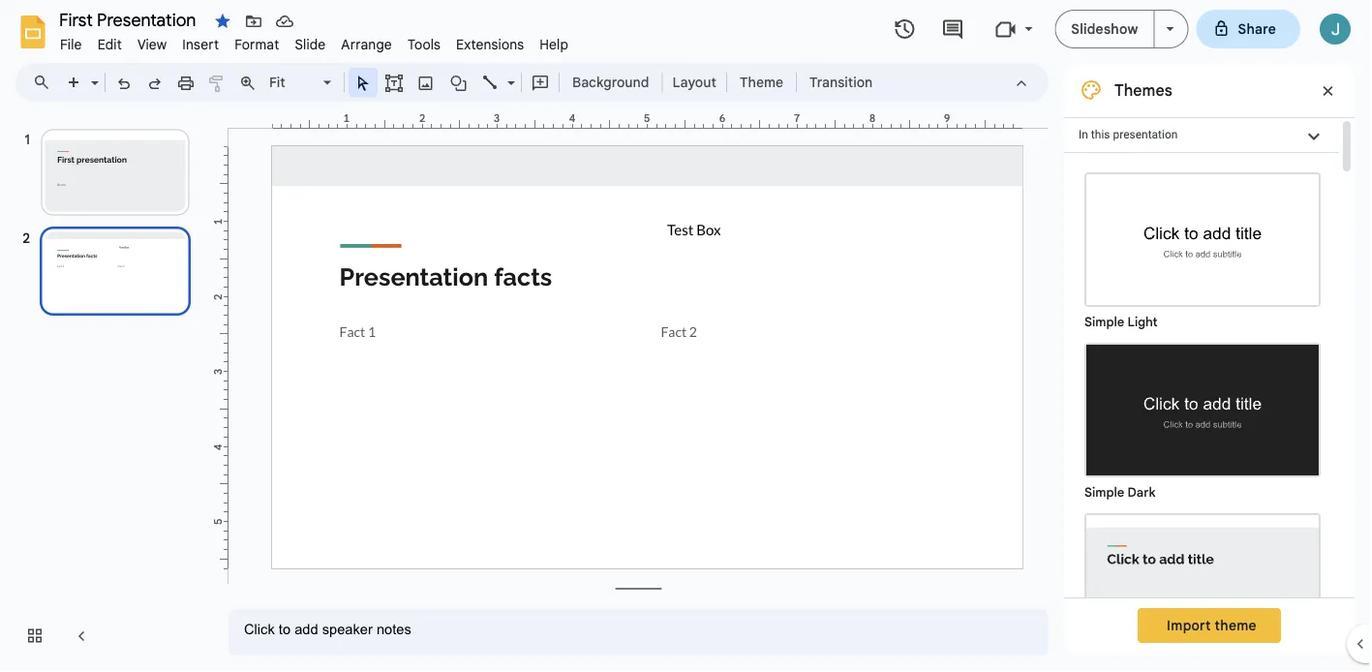 Task type: locate. For each thing, give the bounding box(es) containing it.
Simple Light radio
[[1075, 163, 1331, 671]]

dark
[[1128, 485, 1156, 500]]

option group
[[1065, 153, 1340, 671]]

option group containing simple light
[[1065, 153, 1340, 671]]

arrange
[[341, 36, 392, 53]]

slideshow button
[[1055, 10, 1155, 48]]

theme button
[[731, 68, 793, 97]]

1 vertical spatial simple
[[1085, 485, 1125, 500]]

menu bar banner
[[0, 0, 1371, 671]]

extensions menu item
[[449, 33, 532, 56]]

transition button
[[801, 68, 882, 97]]

navigation
[[0, 109, 213, 671]]

Simple Dark radio
[[1075, 333, 1331, 504]]

themes
[[1115, 80, 1173, 100]]

share button
[[1197, 10, 1301, 48]]

insert menu item
[[175, 33, 227, 56]]

presentation
[[1113, 128, 1178, 141]]

background
[[572, 74, 649, 91]]

arrange menu item
[[334, 33, 400, 56]]

this
[[1092, 128, 1111, 141]]

Zoom field
[[263, 69, 340, 97]]

theme
[[1215, 617, 1257, 634]]

extensions
[[456, 36, 524, 53]]

Zoom text field
[[266, 69, 321, 96]]

1 simple from the top
[[1085, 314, 1125, 330]]

import theme button
[[1138, 608, 1282, 643]]

simple
[[1085, 314, 1125, 330], [1085, 485, 1125, 500]]

simple for simple dark
[[1085, 485, 1125, 500]]

theme
[[740, 74, 784, 91]]

menu bar containing file
[[52, 25, 576, 57]]

2 simple from the top
[[1085, 485, 1125, 500]]

layout
[[673, 74, 717, 91]]

menu bar
[[52, 25, 576, 57]]

tools
[[408, 36, 441, 53]]

simple light
[[1085, 314, 1158, 330]]

simple left dark
[[1085, 485, 1125, 500]]

simple inside radio
[[1085, 485, 1125, 500]]

simple inside option
[[1085, 314, 1125, 330]]

import theme
[[1167, 617, 1257, 634]]

help menu item
[[532, 33, 576, 56]]

Star checkbox
[[209, 8, 236, 35]]

format menu item
[[227, 33, 287, 56]]

edit menu item
[[90, 33, 130, 56]]

simple left light
[[1085, 314, 1125, 330]]

0 vertical spatial simple
[[1085, 314, 1125, 330]]

light
[[1128, 314, 1158, 330]]

shape image
[[448, 69, 470, 96]]



Task type: vqa. For each thing, say whether or not it's contained in the screenshot.
Help menu item
yes



Task type: describe. For each thing, give the bounding box(es) containing it.
simple dark
[[1085, 485, 1156, 500]]

option group inside 'themes' section
[[1065, 153, 1340, 671]]

slideshow
[[1072, 20, 1139, 37]]

view menu item
[[130, 33, 175, 56]]

view
[[137, 36, 167, 53]]

Rename text field
[[52, 8, 207, 31]]

file
[[60, 36, 82, 53]]

Menus field
[[24, 69, 67, 96]]

navigation inside themes application
[[0, 109, 213, 671]]

background button
[[564, 68, 658, 97]]

slide menu item
[[287, 33, 334, 56]]

transition
[[810, 74, 873, 91]]

menu bar inside menu bar banner
[[52, 25, 576, 57]]

Streamline radio
[[1075, 504, 1331, 671]]

presentation options image
[[1167, 27, 1175, 31]]

file menu item
[[52, 33, 90, 56]]

insert
[[182, 36, 219, 53]]

themes section
[[1065, 63, 1355, 671]]

themes application
[[0, 0, 1371, 671]]

in
[[1079, 128, 1089, 141]]

new slide with layout image
[[86, 70, 99, 77]]

edit
[[97, 36, 122, 53]]

in this presentation tab
[[1065, 117, 1340, 153]]

simple for simple light
[[1085, 314, 1125, 330]]

import
[[1167, 617, 1212, 634]]

tools menu item
[[400, 33, 449, 56]]

format
[[235, 36, 279, 53]]

insert image image
[[415, 69, 437, 96]]

main toolbar
[[57, 68, 883, 97]]

share
[[1238, 20, 1277, 37]]

slide
[[295, 36, 326, 53]]

help
[[540, 36, 569, 53]]

streamline image
[[1087, 515, 1319, 646]]

in this presentation
[[1079, 128, 1178, 141]]

layout button
[[667, 68, 723, 97]]



